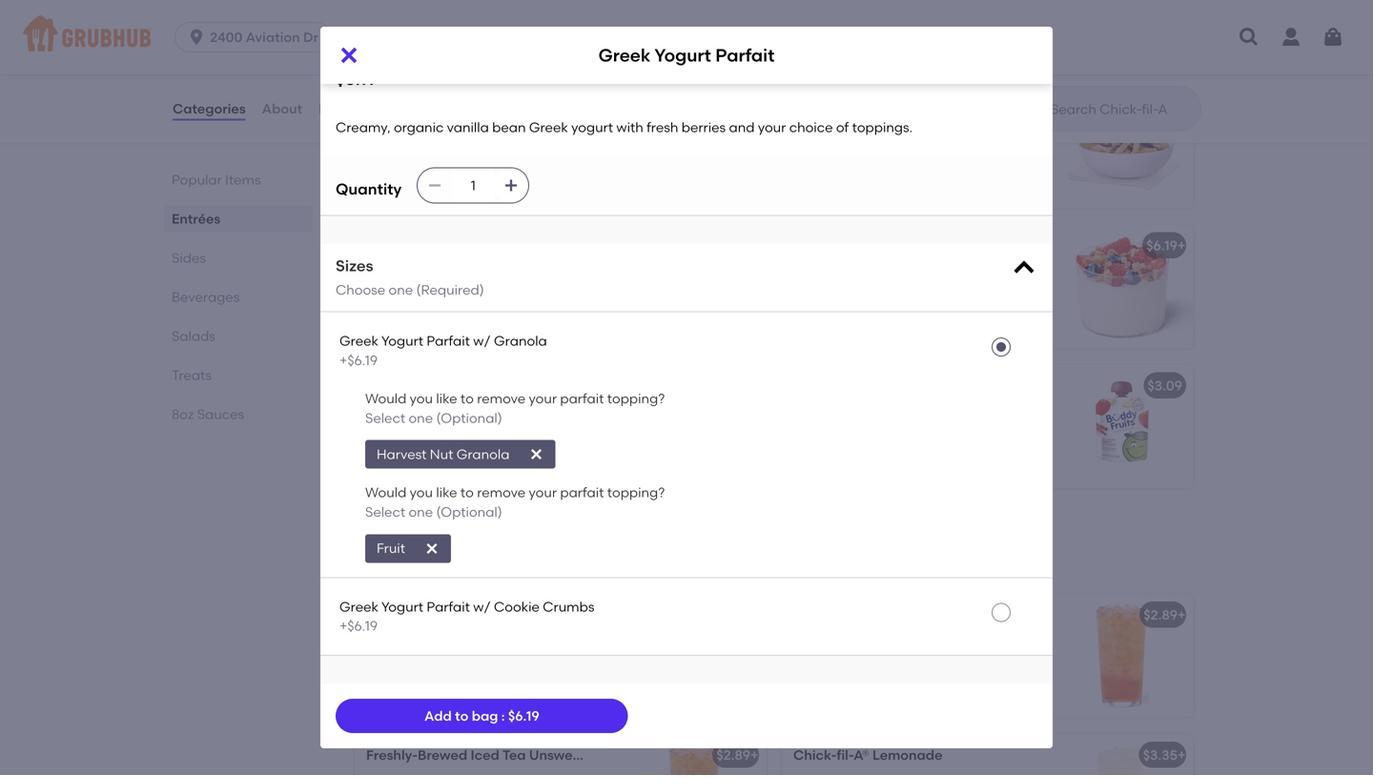 Task type: vqa. For each thing, say whether or not it's contained in the screenshot.
Grubhub+ membership link
no



Task type: describe. For each thing, give the bounding box(es) containing it.
2400
[[210, 29, 243, 45]]

$5.29
[[716, 238, 751, 254]]

curly
[[435, 265, 469, 281]]

waffle potato chips
[[366, 378, 498, 394]]

freshly- for freshly-brewed each day from a blend of tea leaves. available sweetened with real cane sugar.
[[793, 634, 844, 650]]

kale inside a blend of curly kale and green cabbage tossed with an apple cider and dijon mustard vinaigrette, all topped off with salted, crunchy roasted almonds
[[472, 265, 500, 281]]

sauces
[[197, 406, 244, 422]]

choice for $6.19
[[789, 119, 833, 135]]

day
[[932, 634, 957, 650]]

apple
[[528, 284, 567, 300]]

chips
[[366, 424, 401, 440]]

dr
[[303, 29, 318, 45]]

salads
[[172, 328, 215, 344]]

+ for creamy, organic vanilla bean greek yogurt with fresh berries and your choice of toppings.
[[1178, 238, 1186, 254]]

select for harvest nut granola
[[365, 410, 405, 426]]

to for harvest nut granola
[[461, 391, 474, 407]]

nut
[[430, 446, 453, 463]]

entrées
[[172, 211, 221, 227]]

freshly-brewed each day from a blend of tea leaves. available sweetened with real cane sugar.
[[793, 634, 1002, 689]]

fruit
[[377, 540, 405, 557]]

organic for greek yogurt parfait
[[852, 265, 902, 281]]

served
[[366, 182, 411, 199]]

parfait inside greek yogurt parfait w/ cookie crumbs +$6.19
[[427, 599, 470, 615]]

a
[[366, 265, 376, 281]]

$3.35
[[1143, 747, 1178, 763]]

creamy, for $6.19
[[336, 119, 391, 135]]

$3.35 +
[[1143, 747, 1186, 763]]

topped
[[385, 323, 432, 339]]

$6.19 for $6.19 +
[[1146, 238, 1178, 254]]

crumbs
[[543, 599, 595, 615]]

1 horizontal spatial a®
[[854, 747, 869, 763]]

popular
[[172, 172, 222, 188]]

sizes choose one (required)
[[336, 257, 484, 298]]

seasonal mango passion sunjoy beverages
[[366, 607, 648, 623]]

side salad image
[[624, 0, 767, 68]]

saltine
[[444, 182, 489, 199]]

2400 aviation dr button
[[175, 22, 338, 52]]

cabbage
[[366, 284, 429, 300]]

chips
[[460, 378, 498, 394]]

greek inside greek yogurt parfait w/ cookie crumbs +$6.19
[[340, 599, 379, 615]]

categories
[[173, 100, 246, 117]]

tea for unsweetened
[[502, 747, 526, 763]]

and inside creamy, organic vanilla bean greek yogurt with fresh berries and your choice of toppings.
[[951, 284, 977, 300]]

select for fruit
[[365, 504, 405, 520]]

reviews button
[[318, 74, 373, 143]]

aviation
[[246, 29, 300, 45]]

quantity
[[336, 180, 402, 198]]

greek yogurt parfait w/ cookie crumbs +$6.19
[[340, 599, 595, 634]]

$7.09 button
[[782, 84, 1194, 208]]

svg image inside main navigation navigation
[[1238, 26, 1261, 49]]

add to bag : $6.19
[[424, 708, 539, 724]]

main navigation navigation
[[0, 0, 1373, 74]]

side
[[450, 238, 478, 254]]

greek inside greek yogurt parfait w/ granola +$6.19
[[340, 333, 379, 349]]

sea
[[498, 424, 522, 440]]

topping? for harvest nut granola
[[607, 391, 665, 407]]

a blend of curly kale and green cabbage tossed with an apple cider and dijon mustard vinaigrette, all topped off with salted, crunchy roasted almonds
[[366, 265, 600, 358]]

cut
[[504, 405, 525, 421]]

brewed for freshly-brewed iced tea unsweetened
[[418, 747, 467, 763]]

yogurt for $6.19
[[571, 119, 613, 135]]

$2.89 for freshly-brewed iced tea sweetened image
[[1144, 607, 1178, 623]]

chicken tortilla soup image
[[1051, 84, 1194, 208]]

0 horizontal spatial kale
[[366, 238, 395, 254]]

available
[[922, 653, 982, 670]]

brewed
[[844, 634, 893, 650]]

:
[[501, 708, 505, 724]]

2 vertical spatial $6.19
[[508, 708, 539, 724]]

1 horizontal spatial greek yogurt parfait
[[793, 238, 927, 254]]

dijon
[[434, 303, 467, 319]]

noodles
[[425, 163, 476, 179]]

greek yogurt parfait w/ granola +$6.19
[[340, 333, 547, 368]]

potato
[[412, 378, 457, 394]]

brewed for freshly-brewed iced tea sweetened
[[845, 607, 895, 623]]

one for harvest nut granola
[[409, 410, 433, 426]]

$3.09
[[1148, 378, 1183, 394]]

(required)
[[416, 282, 484, 298]]

tea
[[850, 653, 871, 670]]

+$6.19 inside greek yogurt parfait w/ cookie crumbs +$6.19
[[340, 618, 378, 634]]

organic for $6.19
[[394, 119, 444, 135]]

carrots
[[476, 144, 523, 160]]

1 vertical spatial fil-
[[837, 747, 854, 763]]

beverages up mobile
[[351, 529, 457, 553]]

hearty
[[506, 163, 548, 179]]

$6.19 +
[[1146, 238, 1186, 254]]

of inside a blend of curly kale and green cabbage tossed with an apple cider and dijon mustard vinaigrette, all topped off with salted, crunchy roasted almonds
[[419, 265, 432, 281]]

2400 aviation dr
[[210, 29, 318, 45]]

lemonade
[[873, 747, 943, 763]]

sides
[[172, 250, 206, 266]]

sweetened
[[793, 673, 864, 689]]

crunch
[[398, 238, 447, 254]]

2 vertical spatial to
[[455, 708, 469, 724]]

$2.89 + for freshly-brewed iced tea sweetened image
[[1144, 607, 1186, 623]]

shredded chick-fil-a® chicken breast, chopped carrots and celery with egg noodles in a hearty broth. served with saltine crackers.
[[366, 124, 594, 199]]

green
[[533, 265, 573, 281]]

iced for sweetened
[[898, 607, 927, 623]]

creamy, organic vanilla bean greek yogurt with fresh berries and your choice of toppings. for $6.19
[[336, 119, 913, 135]]

seasonal mango passion sunjoy beverages image
[[624, 594, 767, 718]]

would you like to remove your parfait topping? select one (optional) for harvest nut granola
[[365, 391, 665, 426]]

$3.09 button
[[782, 365, 1194, 489]]

submenu
[[452, 556, 505, 569]]

treats
[[172, 367, 212, 383]]

granola inside greek yogurt parfait w/ granola +$6.19
[[494, 333, 547, 349]]

and inside the shredded chick-fil-a® chicken breast, chopped carrots and celery with egg noodles in a hearty broth. served with saltine crackers.
[[526, 144, 552, 160]]

vinaigrette,
[[526, 303, 600, 319]]

of inside creamy, organic vanilla bean greek yogurt with fresh berries and your choice of toppings.
[[840, 303, 853, 319]]

reviews
[[319, 100, 372, 117]]

(optional) for harvest nut granola
[[436, 410, 502, 426]]

$7.09
[[1145, 97, 1178, 114]]

would for harvest nut granola
[[365, 391, 407, 407]]

crunchy
[[533, 323, 585, 339]]

bean for $6.19
[[492, 119, 526, 135]]

tea for sweetened
[[930, 607, 953, 623]]

bean for greek yogurt parfait
[[950, 265, 984, 281]]

1 vertical spatial chick-
[[793, 747, 837, 763]]

creamy, organic vanilla bean greek yogurt with fresh berries and your choice of toppings. for greek yogurt parfait
[[793, 265, 1026, 319]]

real
[[898, 673, 923, 689]]

with inside creamy, organic vanilla bean greek yogurt with fresh berries and your choice of toppings.
[[839, 284, 866, 300]]

greek yogurt parfait image
[[1051, 225, 1194, 349]]

yogurt for greek yogurt parfait
[[793, 284, 835, 300]]

broth.
[[551, 163, 589, 179]]

cane
[[926, 673, 959, 689]]

in
[[479, 163, 491, 179]]

kale crunch side image
[[624, 225, 767, 349]]

+$6.19 inside greek yogurt parfait w/ granola +$6.19
[[340, 352, 378, 368]]

sprinkled
[[404, 424, 464, 440]]

shredded
[[366, 124, 430, 141]]

fresh for greek yogurt parfait
[[869, 284, 901, 300]]

8oz sauces
[[172, 406, 244, 422]]

mango
[[430, 607, 476, 623]]

creamy, for greek yogurt parfait
[[793, 265, 848, 281]]

your inside creamy, organic vanilla bean greek yogurt with fresh berries and your choice of toppings.
[[980, 284, 1008, 300]]

about
[[262, 100, 302, 117]]

unsweetened
[[529, 747, 619, 763]]

freshly-brewed iced tea unsweetened
[[366, 747, 619, 763]]

each
[[896, 634, 929, 650]]

salt.
[[525, 424, 554, 440]]

you for fruit
[[410, 485, 433, 501]]

sweetened
[[956, 607, 1030, 623]]



Task type: locate. For each thing, give the bounding box(es) containing it.
w/ for cookie
[[473, 599, 491, 615]]

to left the bag
[[455, 708, 469, 724]]

salted,
[[486, 323, 530, 339]]

granola down mustard at the left top
[[494, 333, 547, 349]]

freshly-brewed iced tea unsweetened image
[[624, 734, 767, 775]]

0 horizontal spatial $6.19
[[336, 68, 377, 89]]

and
[[729, 119, 755, 135], [526, 144, 552, 160], [504, 265, 529, 281], [951, 284, 977, 300], [405, 303, 431, 319]]

beverages right mobile
[[391, 556, 449, 569]]

1 vertical spatial blend
[[793, 653, 830, 670]]

bean
[[492, 119, 526, 135], [950, 265, 984, 281]]

freshly- inside freshly-brewed each day from a blend of tea leaves. available sweetened with real cane sugar.
[[793, 634, 844, 650]]

0 vertical spatial you
[[410, 391, 433, 407]]

remove up sea
[[477, 391, 526, 407]]

berries inside creamy, organic vanilla bean greek yogurt with fresh berries and your choice of toppings.
[[904, 284, 948, 300]]

topping? for fruit
[[607, 485, 665, 501]]

0 vertical spatial parfait
[[560, 391, 604, 407]]

to right potato
[[461, 391, 474, 407]]

w/
[[473, 333, 491, 349], [473, 599, 491, 615]]

like for harvest nut granola
[[436, 391, 457, 407]]

brewed down the add
[[418, 747, 467, 763]]

1 vertical spatial yogurt
[[793, 284, 835, 300]]

would down harvest
[[365, 485, 407, 501]]

items
[[225, 172, 261, 188]]

chopped
[[414, 144, 473, 160]]

one for fruit
[[409, 504, 433, 520]]

1 vertical spatial a®
[[854, 747, 869, 763]]

toppings. inside creamy, organic vanilla bean greek yogurt with fresh berries and your choice of toppings.
[[856, 303, 917, 319]]

blend
[[379, 265, 416, 281], [793, 653, 830, 670]]

Search Chick-fil-A search field
[[1049, 100, 1195, 118]]

like left the chips
[[436, 391, 457, 407]]

0 horizontal spatial fresh
[[647, 119, 678, 135]]

2 like from the top
[[436, 485, 457, 501]]

to
[[461, 391, 474, 407], [461, 485, 474, 501], [455, 708, 469, 724]]

0 horizontal spatial brewed
[[418, 747, 467, 763]]

1 +$6.19 from the top
[[340, 352, 378, 368]]

1 vertical spatial creamy, organic vanilla bean greek yogurt with fresh berries and your choice of toppings.
[[793, 265, 1026, 319]]

a inside freshly-brewed each day from a blend of tea leaves. available sweetened with real cane sugar.
[[993, 634, 1002, 650]]

select down waffle
[[365, 410, 405, 426]]

one up beverages mobile beverages submenu
[[409, 504, 433, 520]]

$2.89 + for freshly-brewed iced tea unsweetened image
[[716, 747, 759, 763]]

0 vertical spatial $2.89 +
[[1144, 607, 1186, 623]]

blend inside a blend of curly kale and green cabbage tossed with an apple cider and dijon mustard vinaigrette, all topped off with salted, crunchy roasted almonds
[[379, 265, 416, 281]]

1 vertical spatial remove
[[477, 485, 526, 501]]

+ for freshly-brewed each day from a blend of tea leaves. available sweetened with real cane sugar.
[[1178, 607, 1186, 623]]

fresh
[[647, 119, 678, 135], [869, 284, 901, 300]]

fil- inside the shredded chick-fil-a® chicken breast, chopped carrots and celery with egg noodles in a hearty broth. served with saltine crackers.
[[475, 124, 491, 141]]

would for fruit
[[365, 485, 407, 501]]

choice inside creamy, organic vanilla bean greek yogurt with fresh berries and your choice of toppings.
[[793, 303, 837, 319]]

categories button
[[172, 74, 247, 143]]

1 vertical spatial $6.19
[[1146, 238, 1178, 254]]

you up sprinkled
[[410, 391, 433, 407]]

1 vertical spatial kale
[[472, 265, 500, 281]]

Input item quantity number field
[[452, 168, 494, 203]]

mac & cheese image
[[1051, 0, 1194, 68]]

$5.29 +
[[716, 238, 759, 254]]

fil- up carrots at the left top of the page
[[475, 124, 491, 141]]

1 would you like to remove your parfait topping? select one (optional) from the top
[[365, 391, 665, 426]]

0 vertical spatial bean
[[492, 119, 526, 135]]

1 parfait from the top
[[560, 391, 604, 407]]

vanilla for greek yogurt parfait
[[905, 265, 947, 281]]

1 vertical spatial toppings.
[[856, 303, 917, 319]]

one up cider
[[389, 282, 413, 298]]

1 horizontal spatial vanilla
[[905, 265, 947, 281]]

0 horizontal spatial yogurt
[[571, 119, 613, 135]]

one
[[389, 282, 413, 298], [409, 410, 433, 426], [409, 504, 433, 520]]

yogurt inside greek yogurt parfait w/ cookie crumbs +$6.19
[[381, 599, 423, 615]]

1 horizontal spatial iced
[[898, 607, 927, 623]]

a
[[494, 163, 503, 179], [993, 634, 1002, 650]]

w/ for granola
[[473, 333, 491, 349]]

1 vertical spatial organic
[[852, 265, 902, 281]]

(optional) down the chips
[[436, 410, 502, 426]]

a® up carrots at the left top of the page
[[491, 124, 506, 141]]

1 horizontal spatial a
[[993, 634, 1002, 650]]

0 vertical spatial would you like to remove your parfait topping? select one (optional)
[[365, 391, 665, 426]]

1 vertical spatial like
[[436, 485, 457, 501]]

1 remove from the top
[[477, 391, 526, 407]]

greek inside creamy, organic vanilla bean greek yogurt with fresh berries and your choice of toppings.
[[987, 265, 1026, 281]]

tea up day
[[930, 607, 953, 623]]

0 vertical spatial +$6.19
[[340, 352, 378, 368]]

1 vertical spatial greek yogurt parfait
[[793, 238, 927, 254]]

choose
[[336, 282, 385, 298]]

kale up the a
[[366, 238, 395, 254]]

waffle
[[461, 405, 500, 421]]

tossed
[[432, 284, 475, 300]]

0 vertical spatial $6.19
[[336, 68, 377, 89]]

toppings. for greek yogurt parfait
[[856, 303, 917, 319]]

$2.89
[[1144, 607, 1178, 623], [716, 747, 751, 763]]

w/ down mustard at the left top
[[473, 333, 491, 349]]

blend inside freshly-brewed each day from a blend of tea leaves. available sweetened with real cane sugar.
[[793, 653, 830, 670]]

0 vertical spatial blend
[[379, 265, 416, 281]]

2 horizontal spatial $6.19
[[1146, 238, 1178, 254]]

1 you from the top
[[410, 391, 433, 407]]

1 vertical spatial freshly-
[[793, 634, 844, 650]]

tea down :
[[502, 747, 526, 763]]

parfait inside greek yogurt parfait w/ granola +$6.19
[[427, 333, 470, 349]]

+$6.19 down the all
[[340, 352, 378, 368]]

chick-fil-a® lemonade
[[793, 747, 943, 763]]

chick- down sweetened
[[793, 747, 837, 763]]

remove
[[477, 391, 526, 407], [477, 485, 526, 501]]

you
[[410, 391, 433, 407], [410, 485, 433, 501]]

$6.19
[[336, 68, 377, 89], [1146, 238, 1178, 254], [508, 708, 539, 724]]

would
[[365, 391, 407, 407], [365, 485, 407, 501]]

1 vertical spatial granola
[[457, 446, 510, 463]]

one inside sizes choose one (required)
[[389, 282, 413, 298]]

potato
[[528, 405, 572, 421]]

fresh for $6.19
[[647, 119, 678, 135]]

seasonal mango passion sunjoy beverages button
[[355, 594, 767, 718]]

greek yogurt parfait
[[599, 45, 775, 66], [793, 238, 927, 254]]

iced for unsweetened
[[471, 747, 499, 763]]

beverages
[[172, 289, 240, 305], [351, 529, 457, 553], [391, 556, 449, 569], [579, 607, 648, 623]]

beverages inside button
[[579, 607, 648, 623]]

remove for fruit
[[477, 485, 526, 501]]

1 like from the top
[[436, 391, 457, 407]]

w/ inside greek yogurt parfait w/ granola +$6.19
[[473, 333, 491, 349]]

1 vertical spatial +$6.19
[[340, 618, 378, 634]]

0 vertical spatial select
[[365, 410, 405, 426]]

crackers.
[[492, 182, 551, 199]]

cooked
[[410, 405, 458, 421]]

2 you from the top
[[410, 485, 433, 501]]

0 horizontal spatial a
[[494, 163, 503, 179]]

vanilla for $6.19
[[447, 119, 489, 135]]

about button
[[261, 74, 303, 143]]

2 parfait from the top
[[560, 485, 604, 501]]

a right in
[[494, 163, 503, 179]]

1 horizontal spatial brewed
[[845, 607, 895, 623]]

1 vertical spatial $2.89
[[716, 747, 751, 763]]

0 vertical spatial kale
[[366, 238, 395, 254]]

0 horizontal spatial greek yogurt parfait
[[599, 45, 775, 66]]

would you like to remove your parfait topping? select one (optional) for fruit
[[365, 485, 665, 520]]

freshly- for freshly-brewed iced tea unsweetened
[[366, 747, 418, 763]]

w/ inside greek yogurt parfait w/ cookie crumbs +$6.19
[[473, 599, 491, 615]]

a right from
[[993, 634, 1002, 650]]

0 vertical spatial creamy, organic vanilla bean greek yogurt with fresh berries and your choice of toppings.
[[336, 119, 913, 135]]

of
[[836, 119, 849, 135], [419, 265, 432, 281], [840, 303, 853, 319], [834, 653, 846, 670]]

1 horizontal spatial fil-
[[837, 747, 854, 763]]

1 vertical spatial vanilla
[[905, 265, 947, 281]]

with inside freshly-brewed each day from a blend of tea leaves. available sweetened with real cane sugar.
[[867, 673, 895, 689]]

brewed
[[845, 607, 895, 623], [418, 747, 467, 763]]

1 (optional) from the top
[[436, 410, 502, 426]]

0 vertical spatial one
[[389, 282, 413, 298]]

0 vertical spatial brewed
[[845, 607, 895, 623]]

1 horizontal spatial $2.89 +
[[1144, 607, 1186, 623]]

0 vertical spatial a®
[[491, 124, 506, 141]]

2 +$6.19 from the top
[[340, 618, 378, 634]]

bag
[[472, 708, 498, 724]]

0 vertical spatial chick-
[[433, 124, 475, 141]]

0 horizontal spatial berries
[[682, 119, 726, 135]]

1 vertical spatial you
[[410, 485, 433, 501]]

popular items
[[172, 172, 261, 188]]

your
[[758, 119, 786, 135], [980, 284, 1008, 300], [529, 391, 557, 407], [529, 485, 557, 501]]

1 vertical spatial choice
[[793, 303, 837, 319]]

would up 'chips'
[[365, 391, 407, 407]]

1 vertical spatial $2.89 +
[[716, 747, 759, 763]]

w/ left cookie
[[473, 599, 491, 615]]

blend up cabbage
[[379, 265, 416, 281]]

2 (optional) from the top
[[436, 504, 502, 520]]

0 horizontal spatial chick-
[[433, 124, 475, 141]]

0 vertical spatial toppings.
[[852, 119, 913, 135]]

1 horizontal spatial tea
[[930, 607, 953, 623]]

of inside freshly-brewed each day from a blend of tea leaves. available sweetened with real cane sugar.
[[834, 653, 846, 670]]

vanilla inside creamy, organic vanilla bean greek yogurt with fresh berries and your choice of toppings.
[[905, 265, 947, 281]]

yogurt inside creamy, organic vanilla bean greek yogurt with fresh berries and your choice of toppings.
[[793, 284, 835, 300]]

berries
[[682, 119, 726, 135], [904, 284, 948, 300]]

chick- up chopped
[[433, 124, 475, 141]]

you down harvest
[[410, 485, 433, 501]]

1 vertical spatial would
[[365, 485, 407, 501]]

choice for greek yogurt parfait
[[793, 303, 837, 319]]

to down harvest nut granola
[[461, 485, 474, 501]]

would you like to remove your parfait topping? select one (optional)
[[365, 391, 665, 426], [365, 485, 665, 520]]

choice
[[789, 119, 833, 135], [793, 303, 837, 319]]

svg image
[[1238, 26, 1261, 49], [338, 44, 360, 67], [1011, 255, 1038, 282], [424, 541, 440, 556]]

organic inside creamy, organic vanilla bean greek yogurt with fresh berries and your choice of toppings.
[[852, 265, 902, 281]]

1 horizontal spatial berries
[[904, 284, 948, 300]]

(optional) for fruit
[[436, 504, 502, 520]]

freshly-brewed iced tea sweetened image
[[1051, 594, 1194, 718]]

brewed up brewed
[[845, 607, 895, 623]]

iced up 'each'
[[898, 607, 927, 623]]

0 vertical spatial a
[[494, 163, 503, 179]]

berries for greek yogurt parfait
[[904, 284, 948, 300]]

creamy, inside creamy, organic vanilla bean greek yogurt with fresh berries and your choice of toppings.
[[793, 265, 848, 281]]

fil- left lemonade
[[837, 747, 854, 763]]

1 horizontal spatial yogurt
[[793, 284, 835, 300]]

iced
[[898, 607, 927, 623], [471, 747, 499, 763]]

0 vertical spatial $2.89
[[1144, 607, 1178, 623]]

0 horizontal spatial $2.89 +
[[716, 747, 759, 763]]

seasonal
[[366, 607, 427, 623]]

1 vertical spatial a
[[993, 634, 1002, 650]]

remove down sea
[[477, 485, 526, 501]]

(optional) up submenu
[[436, 504, 502, 520]]

kettle-
[[366, 405, 410, 421]]

0 vertical spatial like
[[436, 391, 457, 407]]

cookie
[[494, 599, 540, 615]]

remove for harvest nut granola
[[477, 391, 526, 407]]

granola
[[494, 333, 547, 349], [457, 446, 510, 463]]

0 vertical spatial fresh
[[647, 119, 678, 135]]

freshly- for freshly-brewed iced tea sweetened
[[793, 607, 845, 623]]

1 horizontal spatial kale
[[472, 265, 500, 281]]

parfait right the cut
[[560, 391, 604, 407]]

with inside kettle-cooked waffle cut potato chips sprinkled with sea salt.
[[467, 424, 494, 440]]

(optional)
[[436, 410, 502, 426], [436, 504, 502, 520]]

1 vertical spatial fresh
[[869, 284, 901, 300]]

svg image inside 2400 aviation dr button
[[187, 28, 206, 47]]

one down waffle potato chips
[[409, 410, 433, 426]]

parfait down potato at the left bottom of the page
[[560, 485, 604, 501]]

a® inside the shredded chick-fil-a® chicken breast, chopped carrots and celery with egg noodles in a hearty broth. served with saltine crackers.
[[491, 124, 506, 141]]

breast,
[[366, 144, 411, 160]]

1 horizontal spatial chick-
[[793, 747, 837, 763]]

berries for $6.19
[[682, 119, 726, 135]]

0 vertical spatial iced
[[898, 607, 927, 623]]

you for harvest nut granola
[[410, 391, 433, 407]]

0 horizontal spatial organic
[[394, 119, 444, 135]]

1 vertical spatial parfait
[[560, 485, 604, 501]]

a® left lemonade
[[854, 747, 869, 763]]

chick-fil-a® lemonade image
[[1051, 734, 1194, 775]]

+ for a blend of curly kale and green cabbage tossed with an apple cider and dijon mustard vinaigrette, all topped off with salted, crunchy roasted almonds
[[751, 238, 759, 254]]

1 w/ from the top
[[473, 333, 491, 349]]

1 vertical spatial iced
[[471, 747, 499, 763]]

1 horizontal spatial creamy,
[[793, 265, 848, 281]]

1 vertical spatial to
[[461, 485, 474, 501]]

fresh inside creamy, organic vanilla bean greek yogurt with fresh berries and your choice of toppings.
[[869, 284, 901, 300]]

toppings.
[[852, 119, 913, 135], [856, 303, 917, 319]]

1 vertical spatial one
[[409, 410, 433, 426]]

sizes
[[336, 257, 373, 275]]

select up fruit
[[365, 504, 405, 520]]

1 horizontal spatial fresh
[[869, 284, 901, 300]]

tea
[[930, 607, 953, 623], [502, 747, 526, 763]]

0 vertical spatial tea
[[930, 607, 953, 623]]

1 vertical spatial berries
[[904, 284, 948, 300]]

+$6.19 down mobile
[[340, 618, 378, 634]]

0 horizontal spatial vanilla
[[447, 119, 489, 135]]

sugar.
[[962, 673, 1001, 689]]

0 horizontal spatial bean
[[492, 119, 526, 135]]

like for fruit
[[436, 485, 457, 501]]

chick- inside the shredded chick-fil-a® chicken breast, chopped carrots and celery with egg noodles in a hearty broth. served with saltine crackers.
[[433, 124, 475, 141]]

shredded chick-fil-a® chicken breast, chopped carrots and celery with egg noodles in a hearty broth. served with saltine crackers. button
[[355, 84, 767, 208]]

granola down sea
[[457, 446, 510, 463]]

kale right curly
[[472, 265, 500, 281]]

beverages up salads
[[172, 289, 240, 305]]

toppings. for $6.19
[[852, 119, 913, 135]]

0 vertical spatial to
[[461, 391, 474, 407]]

mobile
[[351, 556, 388, 569]]

celery
[[555, 144, 594, 160]]

waffle potato chips image
[[624, 365, 767, 489]]

1 vertical spatial creamy,
[[793, 265, 848, 281]]

parfait for harvest nut granola
[[560, 391, 604, 407]]

0 vertical spatial greek yogurt parfait
[[599, 45, 775, 66]]

almonds
[[423, 342, 480, 358]]

1 topping? from the top
[[607, 391, 665, 407]]

beverages mobile beverages submenu
[[351, 529, 505, 569]]

2 remove from the top
[[477, 485, 526, 501]]

2 would from the top
[[365, 485, 407, 501]]

1 vertical spatial tea
[[502, 747, 526, 763]]

passion
[[479, 607, 529, 623]]

roasted
[[366, 342, 420, 358]]

1 would from the top
[[365, 391, 407, 407]]

iced down the bag
[[471, 747, 499, 763]]

0 horizontal spatial a®
[[491, 124, 506, 141]]

1 vertical spatial bean
[[950, 265, 984, 281]]

all
[[366, 323, 381, 339]]

$6.19 for $6.19
[[336, 68, 377, 89]]

parfait for fruit
[[560, 485, 604, 501]]

buddy fruits® apple sauce image
[[1051, 365, 1194, 489]]

0 vertical spatial creamy,
[[336, 119, 391, 135]]

1 vertical spatial would you like to remove your parfait topping? select one (optional)
[[365, 485, 665, 520]]

1 horizontal spatial $6.19
[[508, 708, 539, 724]]

chicken
[[510, 124, 560, 141]]

2 topping? from the top
[[607, 485, 665, 501]]

2 select from the top
[[365, 504, 405, 520]]

1 horizontal spatial bean
[[950, 265, 984, 281]]

0 vertical spatial w/
[[473, 333, 491, 349]]

blend up sweetened
[[793, 653, 830, 670]]

bean inside creamy, organic vanilla bean greek yogurt with fresh berries and your choice of toppings.
[[950, 265, 984, 281]]

yogurt inside greek yogurt parfait w/ granola +$6.19
[[381, 333, 423, 349]]

to for fruit
[[461, 485, 474, 501]]

1 select from the top
[[365, 410, 405, 426]]

8oz
[[172, 406, 194, 422]]

0 horizontal spatial tea
[[502, 747, 526, 763]]

chicken noodle soup image
[[624, 84, 767, 208]]

yogurt
[[655, 45, 711, 66], [836, 238, 879, 254], [381, 333, 423, 349], [381, 599, 423, 615]]

0 vertical spatial (optional)
[[436, 410, 502, 426]]

0 vertical spatial berries
[[682, 119, 726, 135]]

0 vertical spatial choice
[[789, 119, 833, 135]]

0 horizontal spatial blend
[[379, 265, 416, 281]]

svg image
[[1322, 26, 1345, 49], [187, 28, 206, 47], [427, 178, 443, 193], [504, 178, 519, 193], [529, 447, 544, 462]]

2 w/ from the top
[[473, 599, 491, 615]]

beverages right sunjoy
[[579, 607, 648, 623]]

0 vertical spatial yogurt
[[571, 119, 613, 135]]

kettle-cooked waffle cut potato chips sprinkled with sea salt.
[[366, 405, 572, 440]]

0 horizontal spatial $2.89
[[716, 747, 751, 763]]

1 horizontal spatial blend
[[793, 653, 830, 670]]

like down harvest nut granola
[[436, 485, 457, 501]]

$2.89 for freshly-brewed iced tea unsweetened image
[[716, 747, 751, 763]]

a inside the shredded chick-fil-a® chicken breast, chopped carrots and celery with egg noodles in a hearty broth. served with saltine crackers.
[[494, 163, 503, 179]]

2 vertical spatial one
[[409, 504, 433, 520]]

2 would you like to remove your parfait topping? select one (optional) from the top
[[365, 485, 665, 520]]



